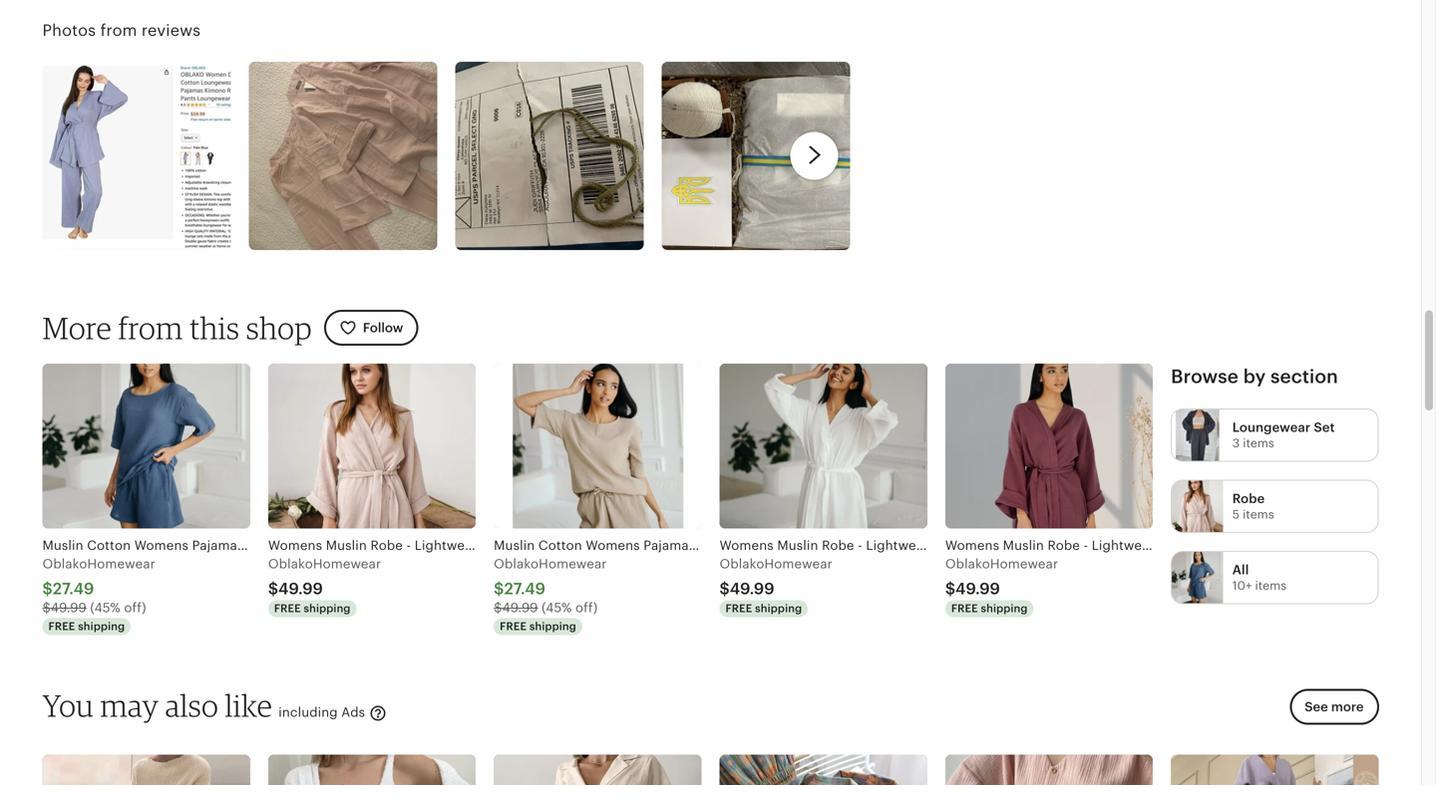 Task type: vqa. For each thing, say whether or not it's contained in the screenshot.
? on the right
no



Task type: describe. For each thing, give the bounding box(es) containing it.
see more link
[[1284, 690, 1379, 738]]

loungewear set 3 items
[[1232, 420, 1335, 450]]

3
[[1232, 437, 1240, 450]]

robe 5 items
[[1232, 492, 1274, 522]]

follow
[[363, 321, 403, 336]]

see more
[[1305, 700, 1364, 715]]

photos
[[42, 21, 96, 39]]

you may also like including ads
[[42, 687, 369, 724]]

womens muslin robe - lightweight double gauze robes - soft summer short beach cover up robe - turkish cotton female maroon red bathrobe image
[[945, 364, 1153, 529]]

see more button
[[1290, 690, 1379, 726]]

from for reviews
[[100, 21, 137, 39]]

5
[[1232, 508, 1240, 522]]

free for womens muslin robe - lightweight double gauze robes - soft summer short beach cover up robe -100% turkish cotton female milky white bathrobe image
[[726, 603, 752, 615]]

muslin modern set - handmade cotton oversized loungewear set — shirt and shorts with an elastic waist and pockets. image
[[945, 756, 1153, 786]]

more
[[1331, 700, 1364, 715]]

may
[[100, 687, 159, 724]]

49.99 for womens muslin robe - lightweight double gauze robes - soft summer short beach cover up robe - turkish cotton female pink beige bathrobe image
[[278, 580, 323, 598]]

all 10+ items
[[1232, 563, 1287, 593]]

muslin cotton womens pajama sets - short sleeve and shorts pajamas - summer outfit for women - soft 2 piece women pj tan loungewear image
[[494, 364, 702, 529]]

luxury muslin cotton robe and trouser set | thick kimono dressing gown | cotton pajama set | top and bottoms loungewear set | sleepwear image
[[1171, 756, 1379, 786]]

$ for womens muslin robe - lightweight double gauze robes - soft summer short beach cover up robe - turkish cotton female maroon red bathrobe image
[[945, 580, 955, 598]]

oblakohomewear $ 27.49 $ 49.99 (45% off) free shipping for muslin cotton womens pajama sets - short sleeve and shorts pajamas - summer outfit for women - soft 2 piece women pj tan loungewear image
[[494, 557, 607, 633]]

oblakohomewear for womens muslin robe - lightweight double gauze robes - soft summer short beach cover up robe - turkish cotton female pink beige bathrobe image
[[268, 557, 381, 572]]

also
[[165, 687, 218, 724]]

oblakohomewear $ 49.99 free shipping for womens muslin robe - lightweight double gauze robes - soft summer short beach cover up robe - turkish cotton female pink beige bathrobe image
[[268, 557, 381, 615]]

all
[[1232, 563, 1249, 578]]

you
[[42, 687, 94, 724]]

like
[[225, 687, 273, 724]]

section
[[1271, 367, 1338, 388]]

items for all
[[1255, 580, 1287, 593]]

(45% for muslin cotton womens pajama sets - short sleeve and shorts pajamas - summer outfit for women - soft 2 piece women pj tan loungewear image
[[542, 601, 572, 616]]

$ for muslin cotton womens pajama sets - blue gray short sleeve and shorts pajamas - summer outfit for women - soft 2 piece women pj loungewear image
[[42, 580, 53, 598]]

$ for womens muslin robe - lightweight double gauze robes - soft summer short beach cover up robe -100% turkish cotton female milky white bathrobe image
[[720, 580, 730, 598]]

browse
[[1171, 367, 1239, 388]]

muslin cotton womens pajama sets - blue gray short sleeve and shorts pajamas - summer outfit for women - soft 2 piece women pj loungewear image
[[42, 364, 250, 529]]

items inside loungewear set 3 items
[[1243, 437, 1274, 450]]

fuzzy cozy sweat lounge set // 2 piece tank top & pant set // cute loungewear // sweatsuit / matching set // 2 pc set image
[[268, 756, 476, 786]]

(45% for muslin cotton womens pajama sets - blue gray short sleeve and shorts pajamas - summer outfit for women - soft 2 piece women pj loungewear image
[[90, 601, 120, 616]]

oblakohomewear for womens muslin robe - lightweight double gauze robes - soft summer short beach cover up robe - turkish cotton female maroon red bathrobe image
[[945, 557, 1058, 572]]

27.49 for muslin cotton womens pajama sets - short sleeve and shorts pajamas - summer outfit for women - soft 2 piece women pj tan loungewear image
[[504, 580, 546, 598]]

items for robe
[[1243, 508, 1274, 522]]

10+
[[1232, 580, 1252, 593]]

free for womens muslin robe - lightweight double gauze robes - soft summer short beach cover up robe - turkish cotton female maroon red bathrobe image
[[951, 603, 978, 615]]

reviews
[[142, 21, 201, 39]]

$ for womens muslin robe - lightweight double gauze robes - soft summer short beach cover up robe - turkish cotton female pink beige bathrobe image
[[268, 580, 278, 598]]

oblakohomewear for muslin cotton womens pajama sets - short sleeve and shorts pajamas - summer outfit for women - soft 2 piece women pj tan loungewear image
[[494, 557, 607, 572]]



Task type: locate. For each thing, give the bounding box(es) containing it.
0 horizontal spatial oblakohomewear $ 49.99 free shipping
[[268, 557, 381, 615]]

0 horizontal spatial (45%
[[90, 601, 120, 616]]

off) for muslin cotton womens pajama sets - blue gray short sleeve and shorts pajamas - summer outfit for women - soft 2 piece women pj loungewear image
[[124, 601, 146, 616]]

follow button
[[324, 310, 418, 346]]

0 horizontal spatial 27.49
[[53, 580, 94, 598]]

1 oblakohomewear $ 27.49 $ 49.99 (45% off) free shipping from the left
[[42, 557, 155, 633]]

linen cotton two piece set, short sleeve crop top, lounge suit set women,  wide leg pants, loose track elastic culottes, vintage clothing image
[[494, 756, 702, 786]]

1 oblakohomewear $ 49.99 free shipping from the left
[[268, 557, 381, 615]]

27.49 for muslin cotton womens pajama sets - blue gray short sleeve and shorts pajamas - summer outfit for women - soft 2 piece women pj loungewear image
[[53, 580, 94, 598]]

see
[[1305, 700, 1328, 715]]

off)
[[124, 601, 146, 616], [575, 601, 598, 616]]

3 layer japanese muslin cotton pajamas image
[[720, 756, 927, 786]]

from right photos
[[100, 21, 137, 39]]

1 horizontal spatial oblakohomewear $ 49.99 free shipping
[[720, 557, 833, 615]]

1 horizontal spatial (45%
[[542, 601, 572, 616]]

49.99
[[278, 580, 323, 598], [730, 580, 774, 598], [955, 580, 1000, 598], [51, 601, 87, 616], [502, 601, 538, 616]]

see more listings in the loungewear set section image
[[1172, 410, 1223, 461]]

browse by section
[[1171, 367, 1338, 388]]

1 vertical spatial items
[[1243, 508, 1274, 522]]

items inside "robe 5 items"
[[1243, 508, 1274, 522]]

2 oblakohomewear from the left
[[268, 557, 381, 572]]

2 (45% from the left
[[542, 601, 572, 616]]

including
[[278, 705, 338, 720]]

items
[[1243, 437, 1274, 450], [1243, 508, 1274, 522], [1255, 580, 1287, 593]]

0 vertical spatial from
[[100, 21, 137, 39]]

2 oblakohomewear $ 49.99 free shipping from the left
[[720, 557, 833, 615]]

1 oblakohomewear from the left
[[42, 557, 155, 572]]

3 oblakohomewear $ 49.99 free shipping from the left
[[945, 557, 1058, 615]]

3 oblakohomewear from the left
[[494, 557, 607, 572]]

$
[[42, 580, 53, 598], [268, 580, 278, 598], [494, 580, 504, 598], [720, 580, 730, 598], [945, 580, 955, 598], [42, 601, 51, 616], [494, 601, 502, 616]]

more from this shop
[[42, 310, 312, 347]]

from left the this
[[118, 310, 183, 347]]

robe
[[1232, 492, 1265, 506]]

oblakohomewear
[[42, 557, 155, 572], [268, 557, 381, 572], [494, 557, 607, 572], [720, 557, 833, 572], [945, 557, 1058, 572]]

from
[[100, 21, 137, 39], [118, 310, 183, 347]]

comfy set 2 pc set loungewear set pijama hoodie sweats set wrap tie dye beachwear sweats set loungewear comfy set comfy outfits image
[[42, 756, 250, 786]]

see more listings in the all section image
[[1172, 552, 1223, 604]]

1 horizontal spatial 27.49
[[504, 580, 546, 598]]

1 (45% from the left
[[90, 601, 120, 616]]

1 horizontal spatial oblakohomewear $ 27.49 $ 49.99 (45% off) free shipping
[[494, 557, 607, 633]]

2 oblakohomewear $ 27.49 $ 49.99 (45% off) free shipping from the left
[[494, 557, 607, 633]]

shipping for womens muslin robe - lightweight double gauze robes - soft summer short beach cover up robe -100% turkish cotton female milky white bathrobe image
[[755, 603, 802, 615]]

womens muslin robe - lightweight double gauze robes - soft summer short beach cover up robe -100% turkish cotton female milky white bathrobe image
[[720, 364, 927, 529]]

shipping for womens muslin robe - lightweight double gauze robes - soft summer short beach cover up robe - turkish cotton female maroon red bathrobe image
[[981, 603, 1028, 615]]

5 oblakohomewear from the left
[[945, 557, 1058, 572]]

set
[[1314, 420, 1335, 435]]

(45%
[[90, 601, 120, 616], [542, 601, 572, 616]]

more
[[42, 310, 112, 347]]

27.49
[[53, 580, 94, 598], [504, 580, 546, 598]]

from for this
[[118, 310, 183, 347]]

shipping for womens muslin robe - lightweight double gauze robes - soft summer short beach cover up robe - turkish cotton female pink beige bathrobe image
[[304, 603, 351, 615]]

loungewear
[[1232, 420, 1311, 435]]

oblakohomewear $ 49.99 free shipping
[[268, 557, 381, 615], [720, 557, 833, 615], [945, 557, 1058, 615]]

2 off) from the left
[[575, 601, 598, 616]]

oblakohomewear for muslin cotton womens pajama sets - blue gray short sleeve and shorts pajamas - summer outfit for women - soft 2 piece women pj loungewear image
[[42, 557, 155, 572]]

oblakohomewear $ 27.49 $ 49.99 (45% off) free shipping
[[42, 557, 155, 633], [494, 557, 607, 633]]

2 27.49 from the left
[[504, 580, 546, 598]]

4 oblakohomewear from the left
[[720, 557, 833, 572]]

0 horizontal spatial off)
[[124, 601, 146, 616]]

off) for muslin cotton womens pajama sets - short sleeve and shorts pajamas - summer outfit for women - soft 2 piece women pj tan loungewear image
[[575, 601, 598, 616]]

by
[[1243, 367, 1266, 388]]

oblakohomewear for womens muslin robe - lightweight double gauze robes - soft summer short beach cover up robe -100% turkish cotton female milky white bathrobe image
[[720, 557, 833, 572]]

oblakohomewear $ 27.49 $ 49.99 (45% off) free shipping for muslin cotton womens pajama sets - blue gray short sleeve and shorts pajamas - summer outfit for women - soft 2 piece women pj loungewear image
[[42, 557, 155, 633]]

shipping
[[304, 603, 351, 615], [755, 603, 802, 615], [981, 603, 1028, 615], [78, 621, 125, 633], [529, 621, 576, 633]]

2 vertical spatial items
[[1255, 580, 1287, 593]]

shop
[[246, 310, 312, 347]]

items down robe
[[1243, 508, 1274, 522]]

items right 10+
[[1255, 580, 1287, 593]]

free
[[274, 603, 301, 615], [726, 603, 752, 615], [951, 603, 978, 615], [48, 621, 75, 633], [500, 621, 527, 633]]

49.99 for womens muslin robe - lightweight double gauze robes - soft summer short beach cover up robe -100% turkish cotton female milky white bathrobe image
[[730, 580, 774, 598]]

oblakohomewear $ 49.99 free shipping for womens muslin robe - lightweight double gauze robes - soft summer short beach cover up robe - turkish cotton female maroon red bathrobe image
[[945, 557, 1058, 615]]

49.99 for womens muslin robe - lightweight double gauze robes - soft summer short beach cover up robe - turkish cotton female maroon red bathrobe image
[[955, 580, 1000, 598]]

oblakohomewear $ 49.99 free shipping for womens muslin robe - lightweight double gauze robes - soft summer short beach cover up robe -100% turkish cotton female milky white bathrobe image
[[720, 557, 833, 615]]

items inside all 10+ items
[[1255, 580, 1287, 593]]

1 off) from the left
[[124, 601, 146, 616]]

1 vertical spatial from
[[118, 310, 183, 347]]

0 horizontal spatial oblakohomewear $ 27.49 $ 49.99 (45% off) free shipping
[[42, 557, 155, 633]]

womens muslin robe - lightweight double gauze robes - soft summer short beach cover up robe - turkish cotton female pink beige bathrobe image
[[268, 364, 476, 529]]

photos from reviews
[[42, 21, 201, 39]]

ads
[[341, 705, 365, 720]]

free for womens muslin robe - lightweight double gauze robes - soft summer short beach cover up robe - turkish cotton female pink beige bathrobe image
[[274, 603, 301, 615]]

items down loungewear
[[1243, 437, 1274, 450]]

1 27.49 from the left
[[53, 580, 94, 598]]

see more listings in the robe section image
[[1172, 481, 1223, 533]]

this
[[190, 310, 240, 347]]

$ for muslin cotton womens pajama sets - short sleeve and shorts pajamas - summer outfit for women - soft 2 piece women pj tan loungewear image
[[494, 580, 504, 598]]

1 horizontal spatial off)
[[575, 601, 598, 616]]

0 vertical spatial items
[[1243, 437, 1274, 450]]

2 horizontal spatial oblakohomewear $ 49.99 free shipping
[[945, 557, 1058, 615]]



